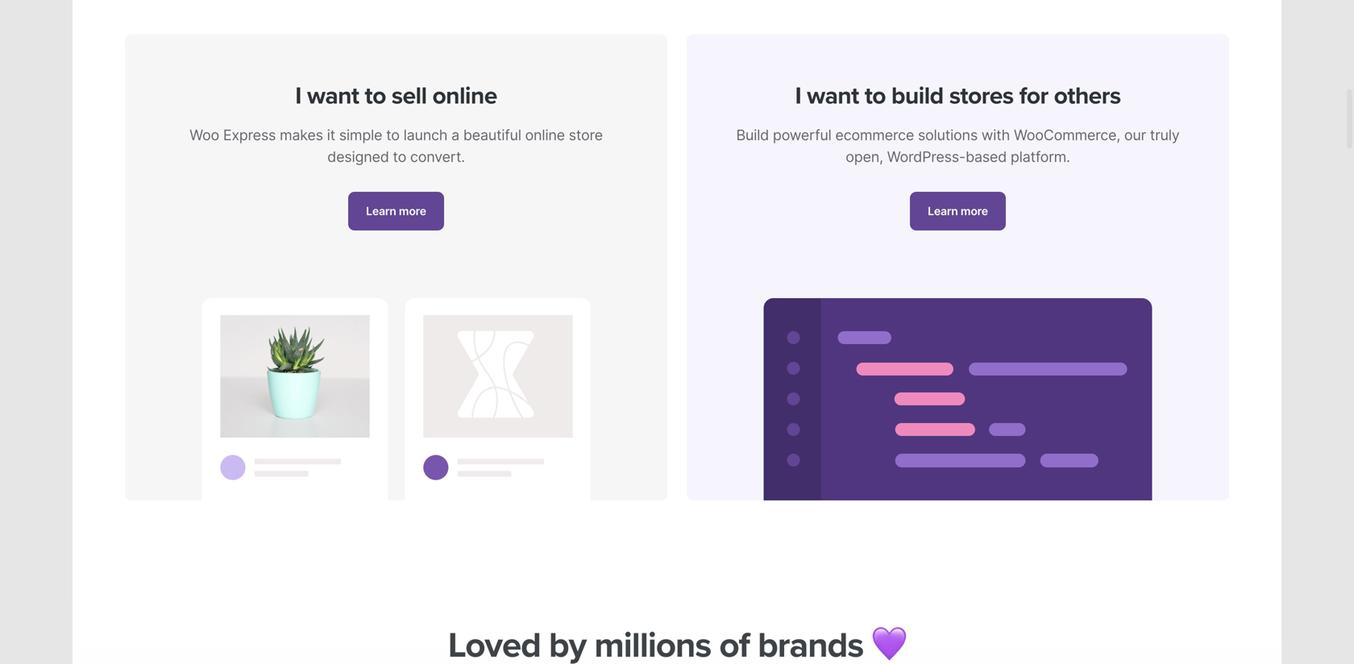 Task type: locate. For each thing, give the bounding box(es) containing it.
simple
[[339, 126, 382, 144]]

learn
[[366, 204, 396, 218], [928, 204, 959, 218]]

0 horizontal spatial want
[[307, 81, 359, 110]]

1 learn more link from the left
[[349, 192, 444, 230]]

powerful
[[773, 126, 832, 144]]

0 horizontal spatial more
[[399, 204, 426, 218]]

i up makes on the left
[[295, 81, 302, 110]]

2 i from the left
[[796, 81, 802, 110]]

more down convert. on the top
[[399, 204, 426, 218]]

i up powerful
[[796, 81, 802, 110]]

want
[[307, 81, 359, 110], [807, 81, 859, 110]]

1 horizontal spatial want
[[807, 81, 859, 110]]

illustration of two product cards, with a plan and an abstract shape image
[[202, 298, 591, 501]]

learn more for build
[[928, 204, 989, 218]]

online left the store
[[525, 126, 565, 144]]

convert.
[[410, 148, 465, 166]]

0 horizontal spatial learn more link
[[349, 192, 444, 230]]

want up it
[[307, 81, 359, 110]]

others
[[1055, 81, 1121, 110]]

0 horizontal spatial i
[[295, 81, 302, 110]]

2 learn more link from the left
[[911, 192, 1006, 230]]

more down 'build powerful ecommerce solutions with woocommerce, our truly open, wordpress-based platform.'
[[961, 204, 989, 218]]

learn more link down wordpress-
[[911, 192, 1006, 230]]

with
[[982, 126, 1011, 144]]

1 horizontal spatial learn
[[928, 204, 959, 218]]

learn more link for build
[[911, 192, 1006, 230]]

to right simple at the top of the page
[[386, 126, 400, 144]]

online up a
[[433, 81, 497, 110]]

i
[[295, 81, 302, 110], [796, 81, 802, 110]]

learn more down woo express makes it simple to launch a beautiful online store designed to convert.
[[366, 204, 426, 218]]

learn more link down woo express makes it simple to launch a beautiful online store designed to convert.
[[349, 192, 444, 230]]

learn down wordpress-
[[928, 204, 959, 218]]

open,
[[846, 148, 884, 166]]

0 horizontal spatial online
[[433, 81, 497, 110]]

i for i want to sell online
[[295, 81, 302, 110]]

1 learn from the left
[[366, 204, 396, 218]]

based platform.
[[966, 148, 1071, 166]]

1 i from the left
[[295, 81, 302, 110]]

want for i want to build stores for others
[[807, 81, 859, 110]]

learn more for sell
[[366, 204, 426, 218]]

beautiful
[[463, 126, 522, 144]]

i want to build stores for others
[[796, 81, 1121, 110]]

it
[[327, 126, 335, 144]]

express
[[223, 126, 276, 144]]

1 vertical spatial online
[[525, 126, 565, 144]]

online inside woo express makes it simple to launch a beautiful online store designed to convert.
[[525, 126, 565, 144]]

2 more from the left
[[961, 204, 989, 218]]

1 learn more from the left
[[366, 204, 426, 218]]

1 horizontal spatial learn more link
[[911, 192, 1006, 230]]

want up powerful
[[807, 81, 859, 110]]

1 horizontal spatial online
[[525, 126, 565, 144]]

1 more from the left
[[399, 204, 426, 218]]

1 horizontal spatial i
[[796, 81, 802, 110]]

2 want from the left
[[807, 81, 859, 110]]

online
[[433, 81, 497, 110], [525, 126, 565, 144]]

learn more down wordpress-
[[928, 204, 989, 218]]

learn down designed at the left top
[[366, 204, 396, 218]]

for
[[1020, 81, 1049, 110]]

woo express makes it simple to launch a beautiful online store designed to convert.
[[190, 126, 603, 166]]

1 horizontal spatial learn more
[[928, 204, 989, 218]]

1 want from the left
[[307, 81, 359, 110]]

more
[[399, 204, 426, 218], [961, 204, 989, 218]]

0 horizontal spatial learn more
[[366, 204, 426, 218]]

learn more
[[366, 204, 426, 218], [928, 204, 989, 218]]

learn for build
[[928, 204, 959, 218]]

0 vertical spatial online
[[433, 81, 497, 110]]

1 horizontal spatial more
[[961, 204, 989, 218]]

2 learn more from the left
[[928, 204, 989, 218]]

to
[[365, 81, 386, 110], [865, 81, 886, 110], [386, 126, 400, 144], [393, 148, 407, 166]]

2 learn from the left
[[928, 204, 959, 218]]

learn more link
[[349, 192, 444, 230], [911, 192, 1006, 230]]

0 horizontal spatial learn
[[366, 204, 396, 218]]



Task type: describe. For each thing, give the bounding box(es) containing it.
makes
[[280, 126, 323, 144]]

build
[[892, 81, 944, 110]]

illustration of lines of development code image
[[764, 298, 1153, 501]]

to up ecommerce
[[865, 81, 886, 110]]

wordpress-
[[888, 148, 966, 166]]

stores
[[950, 81, 1014, 110]]

learn for sell
[[366, 204, 396, 218]]

our
[[1125, 126, 1147, 144]]

woo
[[190, 126, 219, 144]]

solutions
[[918, 126, 978, 144]]

to down launch
[[393, 148, 407, 166]]

woocommerce,
[[1014, 126, 1121, 144]]

build
[[737, 126, 769, 144]]

designed
[[328, 148, 389, 166]]

truly
[[1151, 126, 1180, 144]]

more for stores
[[961, 204, 989, 218]]

want for i want to sell online
[[307, 81, 359, 110]]

store
[[569, 126, 603, 144]]

a
[[452, 126, 460, 144]]

to left sell
[[365, 81, 386, 110]]

ecommerce
[[836, 126, 915, 144]]

sell
[[392, 81, 427, 110]]

learn more link for sell
[[349, 192, 444, 230]]

launch
[[404, 126, 448, 144]]

i want to sell online
[[295, 81, 497, 110]]

more for online
[[399, 204, 426, 218]]

build powerful ecommerce solutions with woocommerce, our truly open, wordpress-based platform.
[[737, 126, 1180, 166]]

i for i want to build stores for others
[[796, 81, 802, 110]]



Task type: vqa. For each thing, say whether or not it's contained in the screenshot.
Open account menu icon
no



